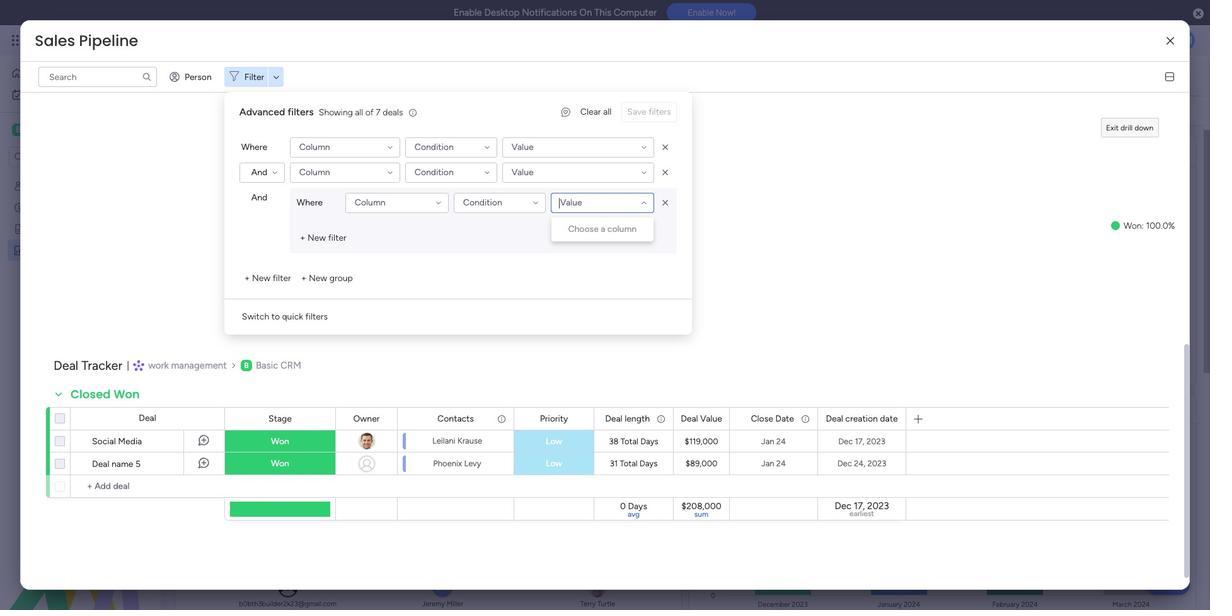 Task type: describe. For each thing, give the bounding box(es) containing it.
crm for workspace image
[[56, 124, 78, 136]]

b for workspace image
[[16, 124, 21, 135]]

search image for filter dashboard by text search box
[[142, 72, 152, 82]]

enable for enable now!
[[688, 8, 714, 18]]

search image for filter dashboard by text search field
[[293, 106, 303, 116]]

days for 31 total days
[[640, 459, 658, 468]]

$208,000 sum
[[682, 501, 722, 519]]

terry
[[580, 600, 596, 608]]

deal name 5
[[92, 459, 141, 470]]

clear all button
[[575, 102, 617, 122]]

started
[[62, 223, 92, 234]]

deal creation date
[[826, 413, 898, 424]]

my work
[[29, 89, 62, 100]]

switch to quick filters
[[242, 311, 328, 322]]

won : 100.0%
[[1124, 221, 1175, 231]]

media
[[118, 436, 142, 447]]

lottie animation image
[[0, 483, 161, 610]]

terry turtle
[[580, 600, 615, 608]]

sales dashboard banner
[[167, 55, 1204, 126]]

close date
[[751, 413, 794, 424]]

all inside 'button'
[[603, 107, 612, 117]]

deal value
[[681, 413, 722, 424]]

7
[[376, 107, 381, 118]]

0 horizontal spatial tracker
[[49, 202, 78, 212]]

dashboard inside sales dashboard banner
[[247, 61, 358, 90]]

deals
[[383, 107, 403, 118]]

:
[[1142, 221, 1144, 231]]

Priority field
[[537, 412, 571, 426]]

enable now! button
[[667, 3, 757, 22]]

2023 for dec 17, 2023 earliest
[[867, 501, 889, 512]]

b for workspace icon
[[244, 361, 249, 370]]

group
[[329, 273, 353, 284]]

based
[[793, 400, 829, 416]]

dec for dec 24, 2023
[[837, 459, 852, 468]]

dapulse close image
[[1193, 8, 1204, 20]]

v2 fullscreen image
[[1172, 147, 1181, 156]]

now!
[[716, 8, 736, 18]]

0 horizontal spatial filter
[[273, 273, 291, 284]]

person button for filter dashboard by text search box
[[165, 67, 219, 87]]

creation
[[845, 413, 878, 424]]

deal up "38"
[[605, 413, 623, 424]]

priority
[[540, 413, 568, 424]]

5
[[135, 459, 141, 470]]

0
[[620, 501, 626, 512]]

1 vertical spatial deal tracker
[[54, 358, 122, 373]]

1 vertical spatial where
[[297, 197, 323, 208]]

filter for arrow down icon
[[244, 72, 264, 82]]

my for my work
[[29, 89, 41, 100]]

options image for social media
[[29, 425, 39, 457]]

Search in workspace field
[[26, 150, 105, 164]]

date
[[880, 413, 898, 424]]

2 vertical spatial column
[[355, 197, 386, 208]]

38 total days
[[609, 437, 658, 446]]

getting started
[[30, 223, 92, 234]]

Deal length field
[[602, 412, 653, 426]]

deal left "close"
[[711, 400, 737, 416]]

deal length
[[605, 413, 650, 424]]

deal inside list box
[[30, 202, 47, 212]]

help button
[[1146, 574, 1190, 595]]

38
[[609, 437, 619, 446]]

deal left creation at the bottom
[[826, 413, 843, 424]]

0 vertical spatial $89,000
[[339, 17, 518, 72]]

dec 24, 2023
[[837, 459, 886, 468]]

sales pipeline
[[35, 30, 138, 51]]

1 24 from the top
[[776, 437, 786, 446]]

Filter dashboard by text search field
[[38, 67, 157, 87]]

help
[[1157, 578, 1179, 591]]

switch to quick filters button
[[237, 307, 333, 327]]

closed
[[71, 386, 111, 402]]

a
[[601, 224, 605, 234]]

home link
[[8, 63, 153, 83]]

work for monday
[[102, 33, 125, 47]]

all inside advanced filters showing all of 7 deals
[[355, 107, 363, 118]]

17, for dec 17, 2023 earliest
[[854, 501, 865, 512]]

+ new group button
[[296, 269, 358, 289]]

crm for workspace icon
[[280, 360, 301, 371]]

column
[[608, 224, 637, 234]]

v2 fullscreen image
[[657, 404, 666, 413]]

added
[[890, 400, 928, 416]]

$119,000
[[685, 437, 718, 446]]

by
[[275, 400, 289, 416]]

of
[[365, 107, 374, 118]]

Stage field
[[265, 412, 295, 426]]

options image for deal name 5
[[29, 448, 39, 479]]

0 vertical spatial column
[[299, 142, 330, 153]]

0 horizontal spatial where
[[241, 142, 267, 153]]

work for my
[[43, 89, 62, 100]]

enable now!
[[688, 8, 736, 18]]

share button
[[1102, 65, 1154, 85]]

social
[[92, 436, 116, 447]]

monday work management
[[56, 33, 196, 47]]

dec 17, 2023
[[838, 437, 886, 446]]

select product image
[[11, 34, 24, 47]]

quick
[[282, 311, 303, 322]]

1 and from the top
[[251, 167, 267, 178]]

basic crm for workspace image
[[29, 124, 78, 136]]

avg
[[628, 510, 640, 519]]

+ Add deal text field
[[77, 479, 219, 494]]

2023 for dec 17, 2023
[[867, 437, 886, 446]]

value inside field
[[700, 413, 722, 424]]

2 24 from the top
[[776, 459, 786, 468]]

|
[[127, 360, 129, 371]]

jeremy
[[422, 600, 445, 608]]

31
[[610, 459, 618, 468]]

workspace selection element
[[12, 122, 80, 137]]

choose a column
[[568, 224, 637, 234]]

to
[[271, 311, 280, 322]]

my work link
[[8, 84, 153, 105]]

name
[[112, 459, 133, 470]]

1 jan from the top
[[761, 437, 774, 446]]

clear all
[[580, 107, 612, 117]]

home option
[[8, 63, 153, 83]]

stages
[[232, 400, 272, 416]]

100.0%
[[1146, 221, 1175, 231]]

new inside + new group button
[[309, 273, 327, 284]]

31 total days
[[610, 459, 658, 468]]

0 vertical spatial management
[[127, 33, 196, 47]]

person for filter dashboard by text search box's person popup button
[[185, 72, 212, 82]]

24,
[[854, 459, 866, 468]]

krause
[[457, 436, 482, 446]]

Deal creation date field
[[823, 412, 901, 426]]

2 remove sort image from the top
[[659, 197, 672, 209]]

2 jan 24 from the top
[[761, 459, 786, 468]]

rep
[[292, 400, 314, 416]]

deals
[[197, 400, 229, 416]]

sales dashboard inside list box
[[30, 245, 95, 255]]

0 vertical spatial + new filter button
[[295, 228, 352, 248]]

4 image
[[1024, 26, 1035, 40]]

sales dashboard inside banner
[[190, 61, 358, 90]]

date
[[776, 413, 794, 424]]

days inside 0 days avg
[[628, 501, 647, 512]]

b0bth3builder2k23@gmail.com
[[239, 600, 337, 608]]

1 remove sort image from the top
[[659, 141, 672, 154]]

earliest
[[850, 509, 874, 518]]

Owner field
[[350, 412, 383, 426]]

column information image
[[497, 414, 507, 424]]

owner
[[353, 413, 380, 424]]

Deals Stages by Rep field
[[194, 400, 317, 417]]

length
[[625, 413, 650, 424]]

dapulse x slim image
[[1167, 36, 1174, 46]]

my for my contacts
[[30, 180, 42, 191]]

1 vertical spatial $89,000
[[686, 459, 718, 468]]

+ new group
[[301, 273, 353, 284]]

0 vertical spatial filter
[[328, 233, 347, 243]]

0 vertical spatial filters
[[288, 106, 314, 118]]

$208,000 for $208,000 sum
[[682, 501, 722, 512]]

Filter dashboard by text search field
[[190, 101, 308, 121]]

1 vertical spatial management
[[171, 360, 227, 371]]

deal up $119,000
[[681, 413, 698, 424]]

monday
[[56, 33, 99, 47]]

workspace image
[[12, 123, 25, 137]]

basic for workspace image
[[29, 124, 53, 136]]

column information image for date
[[801, 414, 811, 424]]

leilani
[[432, 436, 455, 446]]



Task type: locate. For each thing, give the bounding box(es) containing it.
v2 user feedback image
[[562, 106, 570, 119]]

2 column information image from the left
[[801, 414, 811, 424]]

lottie animation element
[[0, 483, 161, 610]]

0 vertical spatial sales
[[35, 30, 75, 51]]

0 vertical spatial remove sort image
[[659, 141, 672, 154]]

1 vertical spatial column
[[299, 167, 330, 178]]

1 vertical spatial $208,000
[[682, 501, 722, 512]]

days right 0
[[628, 501, 647, 512]]

sales inside banner
[[190, 61, 243, 90]]

remove sort image
[[659, 141, 672, 154], [659, 197, 672, 209]]

1 vertical spatial dashboard
[[53, 245, 95, 255]]

my contacts
[[30, 180, 80, 191]]

person button
[[165, 67, 219, 87], [316, 101, 371, 121]]

1 vertical spatial 17,
[[854, 501, 865, 512]]

closed won
[[71, 386, 140, 402]]

deal up closed
[[54, 358, 78, 373]]

enable for enable desktop notifications on this computer
[[454, 7, 482, 18]]

search image down 'monday work management' at top left
[[142, 72, 152, 82]]

deal left name
[[92, 459, 109, 470]]

remove sort image down remove sort icon
[[659, 197, 672, 209]]

new up switch
[[252, 273, 271, 284]]

+ new filter up + new group
[[300, 233, 347, 243]]

0 vertical spatial + new filter
[[300, 233, 347, 243]]

remove sort image
[[659, 166, 672, 179]]

new left group
[[309, 273, 327, 284]]

Sales Dashboard field
[[187, 61, 361, 90]]

1 horizontal spatial search image
[[293, 106, 303, 116]]

1 column information image from the left
[[656, 414, 666, 424]]

1 horizontal spatial $208,000
[[839, 17, 1047, 72]]

0 vertical spatial 2023
[[867, 437, 886, 446]]

+ up switch
[[244, 273, 250, 284]]

sales for sales dashboard 'field' on the left top of page
[[190, 61, 243, 90]]

filter
[[244, 72, 264, 82], [396, 106, 416, 116]]

deals stages by rep
[[197, 400, 314, 416]]

17, for dec 17, 2023
[[855, 437, 865, 446]]

0 horizontal spatial + new filter
[[244, 273, 291, 284]]

1 vertical spatial contacts
[[438, 413, 474, 424]]

0 horizontal spatial dashboard
[[53, 245, 95, 255]]

0 vertical spatial filter button
[[224, 67, 284, 87]]

1 jan 24 from the top
[[761, 437, 786, 446]]

1 vertical spatial filters
[[305, 311, 328, 322]]

notifications
[[522, 7, 577, 18]]

enable inside button
[[688, 8, 714, 18]]

v2 split view image
[[1165, 72, 1174, 82]]

phoenix levy
[[433, 459, 481, 468]]

0 vertical spatial dashboard
[[247, 61, 358, 90]]

basic crm up 'search in workspace' field
[[29, 124, 78, 136]]

2 low from the top
[[546, 458, 562, 469]]

0 days avg
[[620, 501, 647, 519]]

person inside sales dashboard banner
[[336, 106, 363, 116]]

+ new filter button
[[295, 228, 352, 248], [239, 269, 296, 289]]

work right monday on the left of the page
[[102, 33, 125, 47]]

2023 inside dec 17, 2023 earliest
[[867, 501, 889, 512]]

add to favorites image
[[368, 69, 381, 82]]

filters right quick
[[305, 311, 328, 322]]

person button for filter dashboard by text search field
[[316, 101, 371, 121]]

filter left arrow down icon
[[244, 72, 264, 82]]

getting
[[30, 223, 60, 234]]

deal tracker up closed
[[54, 358, 122, 373]]

all
[[603, 107, 612, 117], [355, 107, 363, 118]]

dashboard inside list box
[[53, 245, 95, 255]]

work down home on the left
[[43, 89, 62, 100]]

1 vertical spatial crm
[[280, 360, 301, 371]]

deal tracker
[[30, 202, 78, 212], [54, 358, 122, 373]]

enable left now!
[[688, 8, 714, 18]]

1 horizontal spatial column information image
[[801, 414, 811, 424]]

showing
[[319, 107, 353, 118]]

crm up 'search in workspace' field
[[56, 124, 78, 136]]

basic inside the workspace selection element
[[29, 124, 53, 136]]

and
[[251, 167, 267, 178], [251, 192, 267, 203]]

0 vertical spatial search image
[[142, 72, 152, 82]]

2 vertical spatial dec
[[835, 501, 852, 512]]

public dashboard image
[[13, 244, 25, 256]]

person left of
[[336, 106, 363, 116]]

0 vertical spatial contacts
[[44, 180, 80, 191]]

1 horizontal spatial filter button
[[376, 101, 435, 121]]

column information image
[[656, 414, 666, 424], [801, 414, 811, 424]]

2 horizontal spatial work
[[148, 360, 169, 371]]

none search field inside sales dashboard banner
[[190, 101, 308, 121]]

work right |
[[148, 360, 169, 371]]

Deal Progress based on Month Added field
[[708, 400, 931, 417]]

0 horizontal spatial crm
[[56, 124, 78, 136]]

0 horizontal spatial work
[[43, 89, 62, 100]]

0 horizontal spatial $208,000
[[682, 501, 722, 512]]

my work option
[[8, 84, 153, 105]]

1 vertical spatial + new filter button
[[239, 269, 296, 289]]

options image
[[29, 425, 39, 457], [29, 448, 39, 479]]

1 vertical spatial my
[[30, 180, 42, 191]]

tracker up "getting started" on the left top of page
[[49, 202, 78, 212]]

1 vertical spatial and
[[251, 192, 267, 203]]

2 jan from the top
[[761, 459, 774, 468]]

0 vertical spatial total
[[621, 437, 639, 446]]

dec down dec 24, 2023
[[835, 501, 852, 512]]

dec
[[838, 437, 853, 446], [837, 459, 852, 468], [835, 501, 852, 512]]

Closed Won field
[[67, 386, 143, 403]]

b inside workspace image
[[16, 124, 21, 135]]

2 and from the top
[[251, 192, 267, 203]]

0 vertical spatial work
[[102, 33, 125, 47]]

deal tracker down the my contacts
[[30, 202, 78, 212]]

total for 38
[[621, 437, 639, 446]]

0 horizontal spatial basic
[[29, 124, 53, 136]]

won
[[1124, 221, 1142, 231], [114, 386, 140, 402], [271, 436, 289, 447], [271, 458, 289, 469]]

+ new filter
[[300, 233, 347, 243], [244, 273, 291, 284]]

1 horizontal spatial + new filter
[[300, 233, 347, 243]]

+ inside button
[[301, 273, 307, 284]]

dec 17, 2023 earliest
[[835, 501, 889, 518]]

total right the 31
[[620, 459, 638, 468]]

filter button right of
[[376, 101, 435, 121]]

days for 38 total days
[[641, 437, 658, 446]]

1 vertical spatial basic crm
[[256, 360, 301, 371]]

1 vertical spatial jan 24
[[761, 459, 786, 468]]

1 horizontal spatial all
[[603, 107, 612, 117]]

desktop
[[484, 7, 520, 18]]

person
[[185, 72, 212, 82], [336, 106, 363, 116]]

0 vertical spatial basic
[[29, 124, 53, 136]]

home
[[28, 67, 52, 78]]

enable left desktop
[[454, 7, 482, 18]]

person for person popup button within sales dashboard banner
[[336, 106, 363, 116]]

days down "38 total days"
[[640, 459, 658, 468]]

1 horizontal spatial $89,000
[[686, 459, 718, 468]]

0 vertical spatial where
[[241, 142, 267, 153]]

miller
[[447, 600, 463, 608]]

Sales Pipeline field
[[32, 30, 141, 51]]

1 vertical spatial filter
[[396, 106, 416, 116]]

filter up switch to quick filters
[[273, 273, 291, 284]]

0 horizontal spatial $89,000
[[339, 17, 518, 72]]

on
[[579, 7, 592, 18]]

2023
[[867, 437, 886, 446], [868, 459, 886, 468], [867, 501, 889, 512]]

filter for arrow down image
[[396, 106, 416, 116]]

workspace image
[[241, 360, 252, 371]]

crm inside the workspace selection element
[[56, 124, 78, 136]]

sales dashboard down "getting started" on the left top of page
[[30, 245, 95, 255]]

+ new filter for the bottom the + new filter button
[[244, 273, 291, 284]]

0 horizontal spatial enable
[[454, 7, 482, 18]]

search image
[[142, 72, 152, 82], [293, 106, 303, 116]]

0 vertical spatial person
[[185, 72, 212, 82]]

+ new filter for the topmost the + new filter button
[[300, 233, 347, 243]]

1 vertical spatial days
[[640, 459, 658, 468]]

total right "38"
[[621, 437, 639, 446]]

basic crm right workspace icon
[[256, 360, 301, 371]]

switch
[[242, 311, 269, 322]]

filter up group
[[328, 233, 347, 243]]

choose
[[568, 224, 599, 234]]

contacts down 'search in workspace' field
[[44, 180, 80, 191]]

0 horizontal spatial filter
[[244, 72, 264, 82]]

1 horizontal spatial tracker
[[81, 358, 122, 373]]

0 horizontal spatial all
[[355, 107, 363, 118]]

filter button
[[224, 67, 284, 87], [376, 101, 435, 121]]

my down home on the left
[[29, 89, 41, 100]]

dec inside dec 17, 2023 earliest
[[835, 501, 852, 512]]

17,
[[855, 437, 865, 446], [854, 501, 865, 512]]

enable desktop notifications on this computer
[[454, 7, 657, 18]]

progress
[[740, 400, 790, 416]]

total
[[621, 437, 639, 446], [620, 459, 638, 468]]

sales inside list box
[[30, 245, 50, 255]]

1 horizontal spatial person button
[[316, 101, 371, 121]]

jan
[[761, 437, 774, 446], [761, 459, 774, 468]]

total for 31
[[620, 459, 638, 468]]

sales for sales pipeline field
[[35, 30, 75, 51]]

sum
[[694, 510, 709, 519]]

1 horizontal spatial enable
[[688, 8, 714, 18]]

public board image
[[13, 223, 25, 234]]

levy
[[464, 459, 481, 468]]

0 horizontal spatial column information image
[[656, 414, 666, 424]]

all right clear
[[603, 107, 612, 117]]

contacts up leilani krause
[[438, 413, 474, 424]]

Close Date field
[[748, 412, 797, 426]]

work
[[102, 33, 125, 47], [43, 89, 62, 100], [148, 360, 169, 371]]

2023 for dec 24, 2023
[[868, 459, 886, 468]]

1 all from the left
[[603, 107, 612, 117]]

all left of
[[355, 107, 363, 118]]

days
[[641, 437, 658, 446], [640, 459, 658, 468], [628, 501, 647, 512]]

1 low from the top
[[546, 436, 562, 447]]

none search field filter dashboard by text
[[38, 67, 157, 87]]

tracker
[[49, 202, 78, 212], [81, 358, 122, 373]]

person up filter dashboard by text search field
[[185, 72, 212, 82]]

0 vertical spatial 17,
[[855, 437, 865, 446]]

work management
[[148, 360, 227, 371]]

0 vertical spatial low
[[546, 436, 562, 447]]

tracker left |
[[81, 358, 122, 373]]

pipeline
[[79, 30, 138, 51]]

2023 down date
[[867, 437, 886, 446]]

17, down 24,
[[854, 501, 865, 512]]

sales dashboard up advanced
[[190, 61, 358, 90]]

deal up "media"
[[139, 413, 156, 424]]

+
[[300, 233, 305, 243], [244, 273, 250, 284], [301, 273, 307, 284]]

option
[[0, 174, 161, 177]]

2 vertical spatial 2023
[[867, 501, 889, 512]]

2 vertical spatial condition
[[463, 197, 502, 208]]

dashboard up advanced filters showing all of 7 deals
[[247, 61, 358, 90]]

basic right workspace icon
[[256, 360, 278, 371]]

deal
[[30, 202, 47, 212], [54, 358, 78, 373], [711, 400, 737, 416], [139, 413, 156, 424], [605, 413, 623, 424], [681, 413, 698, 424], [826, 413, 843, 424], [92, 459, 109, 470]]

crm up by on the left bottom
[[280, 360, 301, 371]]

filters left showing
[[288, 106, 314, 118]]

2023 right 24,
[[868, 459, 886, 468]]

0 vertical spatial condition
[[415, 142, 454, 153]]

basic for workspace icon
[[256, 360, 278, 371]]

computer
[[614, 7, 657, 18]]

+ new filter up to
[[244, 273, 291, 284]]

social media
[[92, 436, 142, 447]]

1 vertical spatial search image
[[293, 106, 303, 116]]

0 vertical spatial basic crm
[[29, 124, 78, 136]]

1 horizontal spatial sales dashboard
[[190, 61, 358, 90]]

remove sort image up remove sort icon
[[659, 141, 672, 154]]

b inside workspace icon
[[244, 361, 249, 370]]

1 horizontal spatial none search field
[[190, 101, 308, 121]]

1 vertical spatial none search field
[[190, 101, 308, 121]]

on
[[832, 400, 847, 416]]

0 vertical spatial $208,000
[[839, 17, 1047, 72]]

won inside field
[[114, 386, 140, 402]]

1 vertical spatial b
[[244, 361, 249, 370]]

list box containing my contacts
[[0, 172, 161, 431]]

$208,000 for $208,000
[[839, 17, 1047, 72]]

1 horizontal spatial b
[[244, 361, 249, 370]]

stage
[[269, 413, 292, 424]]

basic crm inside the workspace selection element
[[29, 124, 78, 136]]

column information image for length
[[656, 414, 666, 424]]

0 vertical spatial jan 24
[[761, 437, 786, 446]]

my inside my work option
[[29, 89, 41, 100]]

filters
[[288, 106, 314, 118], [305, 311, 328, 322]]

sales up filter dashboard by text search field
[[190, 61, 243, 90]]

month
[[850, 400, 887, 416]]

None search field
[[38, 67, 157, 87], [190, 101, 308, 121]]

2023 down dec 24, 2023
[[867, 501, 889, 512]]

1 vertical spatial condition
[[415, 167, 454, 178]]

arrow down image
[[269, 69, 284, 84]]

0 horizontal spatial search image
[[142, 72, 152, 82]]

17, up 24,
[[855, 437, 865, 446]]

crm
[[56, 124, 78, 136], [280, 360, 301, 371]]

0 horizontal spatial filter button
[[224, 67, 284, 87]]

condition
[[415, 142, 454, 153], [415, 167, 454, 178], [463, 197, 502, 208]]

1 horizontal spatial contacts
[[438, 413, 474, 424]]

sales right public dashboard image on the left
[[30, 245, 50, 255]]

1 horizontal spatial filter
[[328, 233, 347, 243]]

my down 'search in workspace' field
[[30, 180, 42, 191]]

1 vertical spatial remove sort image
[[659, 197, 672, 209]]

2 options image from the top
[[29, 448, 39, 479]]

deal progress based on month added
[[711, 400, 928, 416]]

deal tracker inside list box
[[30, 202, 78, 212]]

0 horizontal spatial person
[[185, 72, 212, 82]]

0 vertical spatial person button
[[165, 67, 219, 87]]

jeremy miller image
[[1175, 30, 1195, 50]]

+ new filter button up to
[[239, 269, 296, 289]]

1 vertical spatial sales
[[190, 61, 243, 90]]

1 horizontal spatial basic crm
[[256, 360, 301, 371]]

new
[[308, 233, 326, 243], [252, 273, 271, 284], [309, 273, 327, 284]]

0 vertical spatial and
[[251, 167, 267, 178]]

1 vertical spatial filter button
[[376, 101, 435, 121]]

0 vertical spatial dec
[[838, 437, 853, 446]]

column
[[299, 142, 330, 153], [299, 167, 330, 178], [355, 197, 386, 208]]

sales dashboard
[[190, 61, 358, 90], [30, 245, 95, 255]]

dec for dec 17, 2023 earliest
[[835, 501, 852, 512]]

low
[[546, 436, 562, 447], [546, 458, 562, 469]]

this
[[594, 7, 611, 18]]

17, inside dec 17, 2023 earliest
[[854, 501, 865, 512]]

1 vertical spatial sales dashboard
[[30, 245, 95, 255]]

2 vertical spatial work
[[148, 360, 169, 371]]

+ new filter button up + new group
[[295, 228, 352, 248]]

dashboard down started at the left of the page
[[53, 245, 95, 255]]

Deal Value field
[[678, 412, 725, 426]]

filters inside button
[[305, 311, 328, 322]]

column information image down v2 fullscreen icon
[[656, 414, 666, 424]]

list box
[[0, 172, 161, 431]]

dec up dec 24, 2023
[[838, 437, 853, 446]]

1 horizontal spatial where
[[297, 197, 323, 208]]

1 options image from the top
[[29, 425, 39, 457]]

search image right advanced
[[293, 106, 303, 116]]

1 vertical spatial person
[[336, 106, 363, 116]]

0 horizontal spatial person button
[[165, 67, 219, 87]]

1 vertical spatial dec
[[837, 459, 852, 468]]

advanced filters showing all of 7 deals
[[239, 106, 403, 118]]

1 vertical spatial basic
[[256, 360, 278, 371]]

1 vertical spatial work
[[43, 89, 62, 100]]

days down length at the right bottom of the page
[[641, 437, 658, 446]]

sales
[[35, 30, 75, 51], [190, 61, 243, 90], [30, 245, 50, 255]]

0 vertical spatial my
[[29, 89, 41, 100]]

jeremy miller
[[422, 600, 463, 608]]

phoenix
[[433, 459, 462, 468]]

1 vertical spatial total
[[620, 459, 638, 468]]

basic crm for workspace icon
[[256, 360, 301, 371]]

person button inside sales dashboard banner
[[316, 101, 371, 121]]

Contacts field
[[434, 412, 477, 426]]

share
[[1125, 69, 1148, 80]]

0 vertical spatial sales dashboard
[[190, 61, 358, 90]]

filter inside sales dashboard banner
[[396, 106, 416, 116]]

filter button up filter dashboard by text search field
[[224, 67, 284, 87]]

2 all from the left
[[355, 107, 363, 118]]

work inside option
[[43, 89, 62, 100]]

arrow down image
[[420, 103, 435, 119]]

+ left group
[[301, 273, 307, 284]]

clear
[[580, 107, 601, 117]]

value
[[512, 142, 534, 153], [512, 167, 534, 178], [560, 197, 582, 208], [700, 413, 722, 424]]

sales up home on the left
[[35, 30, 75, 51]]

dec for dec 17, 2023
[[838, 437, 853, 446]]

+ up + new group
[[300, 233, 305, 243]]

filter left arrow down image
[[396, 106, 416, 116]]

leilani krause
[[432, 436, 482, 446]]

basic right workspace image
[[29, 124, 53, 136]]

new up + new group
[[308, 233, 326, 243]]

contacts inside field
[[438, 413, 474, 424]]

deal up getting
[[30, 202, 47, 212]]

column information image right the date
[[801, 414, 811, 424]]

0 vertical spatial tracker
[[49, 202, 78, 212]]

turtle
[[598, 600, 615, 608]]

2 vertical spatial days
[[628, 501, 647, 512]]

close
[[751, 413, 773, 424]]

dec left 24,
[[837, 459, 852, 468]]



Task type: vqa. For each thing, say whether or not it's contained in the screenshot.


